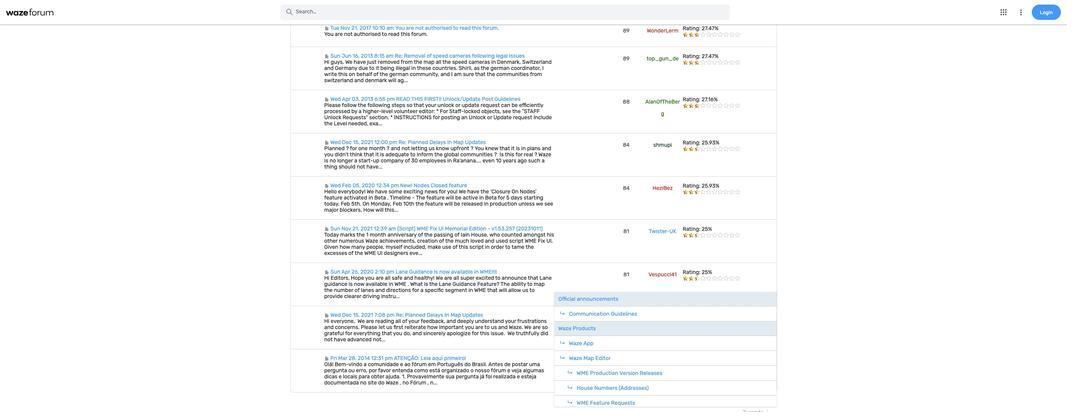 Task type: describe. For each thing, give the bounding box(es) containing it.
you inside planned ? for one month ? and not letting us know upfront ? you knew that it is in plans and you didn't think that it is adequate to inform the global communities ?  is this for real ? waze is no longer a start-up company of 30 employees in ra'anana.... even 10 years ago such a thing should not have...
[[475, 146, 484, 152]]

is up specific
[[434, 269, 438, 276]]

rating: 27.47% for wonderlerm
[[683, 25, 719, 32]]

84 for shmupi
[[623, 142, 630, 149]]

2013 for have
[[361, 53, 373, 59]]

how inside today marks the 1 month anniversary of the passing of iain house, who counted amongst his other numerous waze achievements, creation of the much loved and used script wme fix ui. given how many people, myself included, make use of this script in order to tame the excesses of the wme ui designers eve...
[[340, 244, 350, 251]]

e left the esteja in the bottom of the page
[[517, 374, 520, 381]]

not inside hi everyone,  we are reading all of your feedback, and deeply understand your frustrations and concerns. please let us first reiterate how important you are to us and waze. we are so grateful for everything that you do, and sincerely apologize for this issue.  we truthfully did not have advanced not...
[[324, 337, 333, 343]]

waze up ↳   waze app
[[559, 326, 572, 332]]

bem-
[[335, 362, 349, 368]]

is up clearer
[[349, 281, 353, 288]]

and right plans
[[542, 146, 551, 152]]

are left 7:08
[[366, 319, 374, 325]]

0 vertical spatial you
[[324, 31, 334, 38]]

1 horizontal spatial fórum
[[491, 368, 506, 375]]

map for understand
[[451, 312, 461, 319]]

hi for sun apr 26, 2020 2:10 pm lane guidance is now available in wme!!!!
[[324, 275, 330, 282]]

removal
[[404, 53, 426, 59]]

1 horizontal spatial on
[[512, 189, 519, 195]]

what
[[410, 281, 423, 288]]

reading
[[375, 319, 394, 325]]

wme down house
[[577, 401, 589, 407]]

inform
[[417, 152, 433, 158]]

it up have...
[[376, 152, 379, 158]]

está
[[430, 368, 440, 375]]

1 horizontal spatial ui
[[439, 226, 444, 232]]

shmupi link
[[654, 142, 672, 149]]

1 horizontal spatial script
[[509, 238, 524, 245]]

we left 12:34
[[367, 189, 374, 195]]

2021 for one
[[361, 139, 373, 146]]

so inside hi everyone,  we are reading all of your feedback, and deeply understand your frustrations and concerns. please let us first reiterate how important you are to us and waze. we are so grateful for everything that you do, and sincerely apologize for this issue.  we truthfully did not have advanced not...
[[542, 325, 548, 331]]

this
[[411, 96, 423, 103]]

1 horizontal spatial no
[[360, 380, 367, 387]]

can
[[501, 102, 511, 109]]

not right the am you
[[416, 25, 424, 32]]

cameras up shirli,
[[450, 53, 471, 59]]

of inside hi editors, hope you are all safe and healthy! we are all super excited to announce that lane guidance is now available in wme . what is the lane guidance feature? the ability to map the number of lanes and directions for a specific segment in wme that will allow us to provide clearer driving instru...
[[355, 288, 360, 294]]

letting
[[411, 146, 428, 152]]

2020 for we
[[362, 183, 375, 189]]

81 for twister-uk
[[624, 229, 629, 235]]

e left ao at the left bottom of the page
[[400, 362, 403, 368]]

we inside hi editors, hope you are all safe and healthy! we are all super excited to announce that lane guidance is now available in wme . what is the lane guidance feature? the ability to map the number of lanes and directions for a specific segment in wme that will allow us to provide clearer driving instru...
[[436, 275, 443, 282]]

file image for hi editors, hope you are all safe and healthy! we are all super excited to announce that lane guidance is now available in wme . what is the lane guidance feature? the ability to map the number of lanes and directions for a specific segment in wme that will allow us to provide clearer driving instru...
[[324, 271, 329, 275]]

will right how
[[376, 207, 384, 214]]

5
[[506, 195, 510, 201]]

↳   wme feature requests
[[568, 401, 635, 407]]

and down due in the top of the page
[[354, 77, 364, 84]]

first!!
[[425, 96, 442, 103]]

for left you!
[[439, 189, 446, 195]]

us right "let"
[[386, 325, 392, 331]]

↳ for ↳   house numbers (addresses)
[[568, 386, 573, 392]]

0 horizontal spatial *
[[390, 115, 393, 121]]

nodes'
[[520, 189, 537, 195]]

pm re: for ?
[[389, 139, 407, 146]]

in up how
[[369, 195, 373, 201]]

volunteer
[[394, 108, 418, 115]]

that right knew
[[500, 146, 510, 152]]

pm lane
[[387, 269, 408, 276]]

announcements
[[577, 296, 619, 303]]

feb left the 5th. in the left of the page
[[341, 201, 350, 208]]

↳   waze map editor
[[560, 356, 611, 362]]

not left letting
[[402, 146, 410, 152]]

all left safe
[[385, 275, 391, 282]]

be down you!
[[454, 201, 460, 208]]

tue nov 21, 2017 10:10 am you are not authorised to read this forum. link
[[324, 25, 499, 32]]

update
[[462, 102, 480, 109]]

comunidade
[[368, 362, 399, 368]]

nov for are
[[341, 25, 350, 32]]

driving
[[363, 294, 380, 300]]

and left am
[[441, 71, 450, 78]]

us left waze.
[[491, 325, 497, 331]]

↳ for ↳   waze app
[[560, 341, 565, 347]]

in right released
[[484, 201, 489, 208]]

2 vertical spatial map
[[584, 356, 594, 362]]

documentada
[[324, 380, 359, 387]]

0 horizontal spatial guidance
[[409, 269, 433, 276]]

rating: 25.93% for hezibez
[[683, 183, 720, 190]]

0 horizontal spatial i
[[451, 71, 453, 78]]

in down the super
[[469, 288, 473, 294]]

available inside hi editors, hope you are all safe and healthy! we are all super excited to announce that lane guidance is now available in wme . what is the lane guidance feature? the ability to map the number of lanes and directions for a specific segment in wme that will allow us to provide clearer driving instru...
[[366, 281, 388, 288]]

0 horizontal spatial your
[[409, 319, 420, 325]]

↳   house numbers (addresses) link
[[555, 381, 784, 396]]

wed for planned
[[331, 139, 341, 146]]

0 horizontal spatial authorised
[[354, 31, 381, 38]]

file image for please follow the following steps so that your unlock or update request can be efficiently processed by a higher-level volunteer editor: * for staff-locked objects, see the "staff unlock requests" section. * instructions for posting an unlock or update request include the level needed, exa...
[[324, 98, 329, 102]]

this inside today marks the 1 month anniversary of the passing of iain house, who counted amongst his other numerous waze achievements, creation of the much loved and used script wme fix ui. given how many people, myself included, make use of this script in order to tame the excesses of the wme ui designers eve...
[[459, 244, 468, 251]]

official announcements link
[[555, 293, 784, 307]]

an
[[462, 115, 468, 121]]

? left think
[[346, 146, 349, 152]]

in left these
[[412, 65, 416, 72]]

2 , from the left
[[428, 380, 429, 387]]

a inside olá! bem-vindo a comunidade e ao fórum em português do brasil. antes de postar uma pergunta ou erro, por favor entenda como está organizado o nosso fórum e veja algumas dicas e locais para obter ajuda. 1. provavelmente sua pergunta já foi realizada e esteja documentada no site do waze , no fórum , n...
[[364, 362, 367, 368]]

1 horizontal spatial following
[[472, 53, 495, 59]]

nosso
[[475, 368, 490, 375]]

it inside hi guys, we have just removed from the map all the speed cameras in denmark, switzerland and germany due to it being illegal in these countries. shirli, as the german coordinator, i write this on behalf of the german community, and i am sure that the communities from switzerland and denmark will ag...
[[376, 65, 379, 72]]

his
[[547, 232, 554, 239]]

sun apr 26, 2020 2:10 pm lane guidance is now available in wme!!!!
[[329, 269, 497, 276]]

sun for editors,
[[331, 269, 340, 276]]

and right do,
[[413, 331, 422, 337]]

that inside please follow the following steps so that your unlock or update request can be efficiently processed by a higher-level volunteer editor: * for staff-locked objects, see the "staff unlock requests" section. * instructions for posting an unlock or update request include the level needed, exa...
[[414, 102, 424, 109]]

0 horizontal spatial or
[[456, 102, 461, 109]]

one
[[358, 146, 368, 152]]

updates for wed dec 15, 2021 7:08 pm re: planned delays in map updates
[[462, 312, 483, 319]]

↳   communication guidelines link
[[555, 307, 784, 322]]

in left the legal
[[492, 59, 496, 66]]

0 vertical spatial now
[[440, 269, 450, 276]]

and left concerns.
[[324, 325, 334, 331]]

1 horizontal spatial read
[[460, 25, 471, 32]]

house,
[[471, 232, 488, 239]]

0 horizontal spatial lane
[[439, 281, 451, 288]]

0 horizontal spatial script
[[470, 244, 484, 251]]

e left veja
[[508, 368, 511, 375]]

wed dec 15, 2021 7:08 pm re: planned delays in map updates link
[[324, 312, 483, 319]]

are right the am you
[[406, 25, 414, 32]]

closed
[[431, 183, 448, 189]]

rating: 25% for twister-uk
[[683, 226, 712, 233]]

is right up
[[380, 152, 384, 158]]

of left iain
[[455, 232, 460, 239]]

pm read
[[387, 96, 410, 103]]

15, for ?
[[353, 139, 360, 146]]

not down think
[[357, 164, 365, 170]]

1 vertical spatial guidelines
[[611, 311, 638, 318]]

is right what
[[424, 281, 428, 288]]

já
[[480, 374, 485, 381]]

are up jun at top left
[[335, 31, 343, 38]]

wed dec 15, 2021 7:08 pm re: planned delays in map updates
[[329, 312, 483, 319]]

hello everybody! we have some exciting news for you! we have the 'closure on nodes' feature activated in beta . timeline - the feature will be active in beta for 5 days starting today, feb 5th. on monday, feb 10th the feature will be released in production unless we see major blockers. how will this...
[[324, 189, 553, 214]]

safe
[[392, 275, 403, 282]]

0 horizontal spatial pergunta
[[324, 368, 347, 375]]

are up segment
[[444, 275, 452, 282]]

sun for marks
[[331, 226, 340, 232]]

this...
[[385, 207, 398, 214]]

will down closed
[[446, 195, 454, 201]]

file image for hello everybody! we have some exciting news for you! we have the 'closure on nodes' feature activated in beta . timeline - the feature will be active in beta for 5 days starting today, feb 5th. on monday, feb 10th the feature will be released in production unless we see major blockers. how will this...
[[324, 184, 329, 188]]

updates for wed dec 15, 2021 12:00 pm re: planned delays in map updates
[[465, 139, 486, 146]]

and left the deeply in the left of the page
[[447, 319, 456, 325]]

to inside today marks the 1 month anniversary of the passing of iain house, who counted amongst his other numerous waze achievements, creation of the much loved and used script wme fix ui. given how many people, myself included, make use of this script in order to tame the excesses of the wme ui designers eve...
[[505, 244, 511, 251]]

and up the switzerland
[[324, 65, 334, 72]]

deeply
[[457, 319, 474, 325]]

post
[[482, 96, 493, 103]]

wed apr 03, 2013 6:55 pm read this first!! unlock/update post guidelines link
[[324, 96, 521, 103]]

0 horizontal spatial speed
[[433, 53, 448, 59]]

for down the deeply in the left of the page
[[472, 331, 479, 337]]

olá! bem-vindo a comunidade e ao fórum em português do brasil. antes de postar uma pergunta ou erro, por favor entenda como está organizado o nosso fórum e veja algumas dicas e locais para obter ajuda. 1. provavelmente sua pergunta já foi realizada e esteja documentada no site do waze , no fórum , n...
[[324, 362, 544, 387]]

entenda
[[392, 368, 413, 375]]

organizado
[[442, 368, 469, 375]]

fri mar 28, 2014 12:31 pm atenção: leia aqui primeiro! link
[[324, 356, 466, 362]]

being
[[381, 65, 395, 72]]

that down excited
[[487, 288, 498, 294]]

hello
[[324, 189, 337, 195]]

many
[[352, 244, 365, 251]]

mar
[[338, 356, 347, 362]]

feature down news
[[425, 201, 444, 208]]

that right think
[[364, 152, 374, 158]]

shmupi
[[654, 142, 672, 149]]

denmark
[[365, 77, 387, 84]]

are right waze.
[[533, 325, 541, 331]]

numbers
[[595, 386, 618, 392]]

all left the super
[[454, 275, 459, 282]]

↳   wme production version releases link
[[555, 366, 784, 381]]

cameras inside hi guys, we have just removed from the map all the speed cameras in denmark, switzerland and germany due to it being illegal in these countries. shirli, as the german coordinator, i write this on behalf of the german community, and i am sure that the communities from switzerland and denmark will ag...
[[469, 59, 490, 66]]

feature down closed
[[427, 195, 445, 201]]

will inside hi editors, hope you are all safe and healthy! we are all super excited to announce that lane guidance is now available in wme . what is the lane guidance feature? the ability to map the number of lanes and directions for a specific segment in wme that will allow us to provide clearer driving instru...
[[499, 288, 507, 294]]

2021 for reading
[[361, 312, 373, 319]]

84 for hezibez
[[623, 185, 630, 192]]

us inside planned ? for one month ? and not letting us know upfront ? you knew that it is in plans and you didn't think that it is adequate to inform the global communities ?  is this for real ? waze is no longer a start-up company of 30 employees in ra'anana.... even 10 years ago such a thing should not have...
[[429, 146, 435, 152]]

1 horizontal spatial pergunta
[[456, 374, 479, 381]]

dec for we
[[342, 312, 352, 319]]

switzerland
[[522, 59, 552, 66]]

wme up creation
[[417, 226, 429, 232]]

waze down ↳   waze app
[[569, 356, 582, 362]]

no inside planned ? for one month ? and not letting us know upfront ? you knew that it is in plans and you didn't think that it is adequate to inform the global communities ?  is this for real ? waze is no longer a start-up company of 30 employees in ra'anana.... even 10 years ago such a thing should not have...
[[330, 158, 336, 164]]

is left real
[[516, 146, 520, 152]]

map inside hi guys, we have just removed from the map all the speed cameras in denmark, switzerland and germany due to it being illegal in these countries. shirli, as the german coordinator, i write this on behalf of the german community, and i am sure that the communities from switzerland and denmark will ag...
[[424, 59, 435, 66]]

? right real
[[535, 152, 537, 158]]

1 horizontal spatial available
[[451, 269, 473, 276]]

28,
[[349, 356, 357, 362]]

of right use
[[453, 244, 458, 251]]

communities inside planned ? for one month ? and not letting us know upfront ? you knew that it is in plans and you didn't think that it is adequate to inform the global communities ?  is this for real ? waze is no longer a start-up company of 30 employees in ra'anana.... even 10 years ago such a thing should not have...
[[461, 152, 493, 158]]

1 horizontal spatial or
[[487, 115, 492, 121]]

to inside hi everyone,  we are reading all of your feedback, and deeply understand your frustrations and concerns. please let us first reiterate how important you are to us and waze. we are so grateful for everything that you do, and sincerely apologize for this issue.  we truthfully did not have advanced not...
[[485, 325, 490, 331]]

top_gun_de
[[647, 56, 679, 62]]

all inside hi guys, we have just removed from the map all the speed cameras in denmark, switzerland and germany due to it being illegal in these countries. shirli, as the german coordinator, i write this on behalf of the german community, and i am sure that the communities from switzerland and denmark will ag...
[[436, 59, 442, 66]]

monday,
[[371, 201, 392, 208]]

we left truthfully
[[508, 331, 515, 337]]

please inside please follow the following steps so that your unlock or update request can be efficiently processed by a higher-level volunteer editor: * for staff-locked objects, see the "staff unlock requests" section. * instructions for posting an unlock or update request include the level needed, exa...
[[324, 102, 341, 109]]

that inside hi everyone,  we are reading all of your feedback, and deeply understand your frustrations and concerns. please let us first reiterate how important you are to us and waze. we are so grateful for everything that you do, and sincerely apologize for this issue.  we truthfully did not have advanced not...
[[382, 331, 392, 337]]

will inside hi guys, we have just removed from the map all the speed cameras in denmark, switzerland and germany due to it being illegal in these countries. shirli, as the german coordinator, i write this on behalf of the german community, and i am sure that the communities from switzerland and denmark will ag...
[[388, 77, 397, 84]]

a inside please follow the following steps so that your unlock or update request can be efficiently processed by a higher-level volunteer editor: * for staff-locked objects, see the "staff unlock requests" section. * instructions for posting an unlock or update request include the level needed, exa...
[[359, 108, 362, 115]]

2 beta from the left
[[485, 195, 497, 201]]

releases
[[640, 371, 663, 377]]

you!
[[447, 189, 458, 195]]

antes
[[489, 362, 503, 368]]

you inside planned ? for one month ? and not letting us know upfront ? you knew that it is in plans and you didn't think that it is adequate to inform the global communities ?  is this for real ? waze is no longer a start-up company of 30 employees in ra'anana.... even 10 years ago such a thing should not have...
[[324, 152, 334, 158]]

designers
[[384, 250, 408, 257]]

understand
[[475, 319, 504, 325]]

see inside please follow the following steps so that your unlock or update request can be efficiently processed by a higher-level volunteer editor: * for staff-locked objects, see the "staff unlock requests" section. * instructions for posting an unlock or update request include the level needed, exa...
[[503, 108, 511, 115]]

are left safe
[[376, 275, 384, 282]]

some
[[389, 189, 402, 195]]

tue nov 21, 2017 10:10 am you are not authorised to read this forum.
[[329, 25, 499, 32]]

of down numerous
[[349, 250, 354, 257]]

wme down '1'
[[364, 250, 376, 257]]

will down you!
[[445, 201, 453, 208]]

a left 'start-' at left top
[[354, 158, 357, 164]]

feature up major
[[324, 195, 343, 201]]

of up these
[[427, 53, 432, 59]]

of up the included,
[[418, 232, 423, 239]]

1 horizontal spatial request
[[513, 115, 532, 121]]

ra'anana....
[[453, 158, 481, 164]]

obter
[[371, 374, 384, 381]]

feature
[[590, 401, 610, 407]]

excited
[[476, 275, 494, 282]]

? right upfront
[[471, 146, 474, 152]]

days
[[511, 195, 523, 201]]

clearer
[[344, 294, 361, 300]]

other
[[324, 238, 338, 245]]

1 unlock from the left
[[324, 115, 341, 121]]

be left active
[[455, 195, 462, 201]]

have inside hi guys, we have just removed from the map all the speed cameras in denmark, switzerland and germany due to it being illegal in these countries. shirli, as the german coordinator, i write this on behalf of the german community, and i am sure that the communities from switzerland and denmark will ag...
[[354, 59, 366, 66]]

ago
[[518, 158, 527, 164]]

ui inside today marks the 1 month anniversary of the passing of iain house, who counted amongst his other numerous waze achievements, creation of the much loved and used script wme fix ui. given how many people, myself included, make use of this script in order to tame the excesses of the wme ui designers eve...
[[378, 250, 383, 257]]

1 horizontal spatial i
[[543, 65, 544, 72]]

0 horizontal spatial guidelines
[[495, 96, 521, 103]]

real
[[524, 152, 533, 158]]

of inside hi guys, we have just removed from the map all the speed cameras in denmark, switzerland and germany due to it being illegal in these countries. shirli, as the german coordinator, i write this on behalf of the german community, and i am sure that the communities from switzerland and denmark will ag...
[[374, 71, 379, 78]]

am you
[[387, 25, 405, 32]]

have up 'monday,'
[[375, 189, 387, 195]]

start-
[[359, 158, 373, 164]]

in right active
[[479, 195, 484, 201]]

alanoftheber g link
[[646, 99, 680, 117]]

think
[[350, 152, 363, 158]]

it up years
[[511, 146, 515, 152]]

wed for hi
[[331, 312, 341, 319]]

you right important
[[465, 325, 474, 331]]

myself
[[386, 244, 402, 251]]

fix inside today marks the 1 month anniversary of the passing of iain house, who counted amongst his other numerous waze achievements, creation of the much loved and used script wme fix ui. given how many people, myself included, make use of this script in order to tame the excesses of the wme ui designers eve...
[[538, 238, 545, 245]]

segment
[[445, 288, 467, 294]]

waze left app
[[569, 341, 582, 347]]

0 horizontal spatial fórum
[[412, 362, 427, 368]]

brasil.
[[472, 362, 487, 368]]

of down sun nov 21, 2021 12:39 am [script] wme fix ui memorial edition - v1.53.257 (20231011)
[[439, 238, 444, 245]]

we right waze.
[[525, 325, 532, 331]]

pm re: for of
[[387, 312, 404, 319]]

for left real
[[516, 152, 523, 158]]

a right such
[[542, 158, 545, 164]]

0 horizontal spatial request
[[481, 102, 500, 109]]

1 horizontal spatial do
[[465, 362, 471, 368]]

are right the deeply in the left of the page
[[476, 325, 484, 331]]

↳ for ↳   waze map editor
[[560, 356, 565, 362]]

ao
[[405, 362, 411, 368]]

that right ability
[[528, 275, 539, 282]]

official
[[559, 296, 576, 303]]

feb left 05,
[[342, 183, 351, 189]]

0 horizontal spatial do
[[378, 380, 385, 387]]

algumas
[[523, 368, 544, 375]]

for right the grateful
[[345, 331, 352, 337]]

↳   waze app link
[[555, 337, 784, 351]]

and inside today marks the 1 month anniversary of the passing of iain house, who counted amongst his other numerous waze achievements, creation of the much loved and used script wme fix ui. given how many people, myself included, make use of this script in order to tame the excesses of the wme ui designers eve...
[[485, 238, 495, 245]]

for left 5
[[498, 195, 505, 201]]

is left didn't
[[324, 158, 328, 164]]

1 horizontal spatial lane
[[540, 275, 552, 282]]

"staff
[[522, 108, 540, 115]]

apr for follow
[[342, 96, 351, 103]]

following inside please follow the following steps so that your unlock or update request can be efficiently processed by a higher-level volunteer editor: * for staff-locked objects, see the "staff unlock requests" section. * instructions for posting an unlock or update request include the level needed, exa...
[[368, 102, 390, 109]]

for left one
[[350, 146, 357, 152]]

please follow the following steps so that your unlock or update request can be efficiently processed by a higher-level volunteer editor: * for staff-locked objects, see the "staff unlock requests" section. * instructions for posting an unlock or update request include the level needed, exa...
[[324, 102, 552, 127]]

let
[[379, 325, 385, 331]]

in down know
[[447, 158, 452, 164]]

map for know
[[453, 139, 464, 146]]

fórum
[[410, 380, 426, 387]]

anniversary
[[388, 232, 417, 239]]

see inside hello everybody! we have some exciting news for you! we have the 'closure on nodes' feature activated in beta . timeline - the feature will be active in beta for 5 days starting today, feb 5th. on monday, feb 10th the feature will be released in production unless we see major blockers. how will this...
[[545, 201, 553, 208]]

we right you!
[[459, 189, 466, 195]]

1 horizontal spatial authorised
[[425, 25, 452, 32]]

wed for hello
[[331, 183, 341, 189]]

feb left 10th
[[393, 201, 402, 208]]

1 vertical spatial from
[[530, 71, 542, 78]]

this inside planned ? for one month ? and not letting us know upfront ? you knew that it is in plans and you didn't think that it is adequate to inform the global communities ?  is this for real ? waze is no longer a start-up company of 30 employees in ra'anana.... even 10 years ago such a thing should not have...
[[505, 152, 515, 158]]

feature up active
[[449, 183, 467, 189]]

2 unlock from the left
[[469, 115, 486, 121]]



Task type: vqa. For each thing, say whether or not it's contained in the screenshot.
&
no



Task type: locate. For each thing, give the bounding box(es) containing it.
from down switzerland
[[530, 71, 542, 78]]

1 horizontal spatial the
[[501, 281, 510, 288]]

vespucci41 link for 80
[[649, 315, 677, 322]]

for inside please follow the following steps so that your unlock or update request can be efficiently processed by a higher-level volunteer editor: * for staff-locked objects, see the "staff unlock requests" section. * instructions for posting an unlock or update request include the level needed, exa...
[[433, 115, 440, 121]]

wme down excited
[[474, 288, 486, 294]]

0 vertical spatial ui
[[439, 226, 444, 232]]

file image up the grateful
[[324, 314, 329, 318]]

dec
[[342, 139, 352, 146], [342, 312, 352, 319]]

0 horizontal spatial map
[[424, 59, 435, 66]]

2 sun from the top
[[331, 226, 340, 232]]

1 horizontal spatial communities
[[497, 71, 529, 78]]

no left site on the left of page
[[360, 380, 367, 387]]

89
[[623, 28, 630, 34], [623, 56, 630, 62]]

ou
[[349, 368, 355, 375]]

sun up other
[[331, 226, 340, 232]]

beta left 5
[[485, 195, 497, 201]]

numerous
[[339, 238, 364, 245]]

file image for today marks the 1 month anniversary of the passing of iain house, who counted amongst his other numerous waze achievements, creation of the much loved and used script wme fix ui. given how many people, myself included, make use of this script in order to tame the excesses of the wme ui designers eve...
[[324, 228, 329, 231]]

to inside hi guys, we have just removed from the map all the speed cameras in denmark, switzerland and germany due to it being illegal in these countries. shirli, as the german coordinator, i write this on behalf of the german community, and i am sure that the communities from switzerland and denmark will ag...
[[369, 65, 375, 72]]

1 horizontal spatial guidelines
[[611, 311, 638, 318]]

map up community,
[[424, 59, 435, 66]]

hi inside hi everyone,  we are reading all of your feedback, and deeply understand your frustrations and concerns. please let us first reiterate how important you are to us and waze. we are so grateful for everything that you do, and sincerely apologize for this issue.  we truthfully did not have advanced not...
[[324, 319, 330, 325]]

1 vertical spatial pm re:
[[387, 312, 404, 319]]

↳   waze app
[[560, 341, 594, 347]]

0 vertical spatial .
[[387, 195, 389, 201]]

1 beta from the left
[[375, 195, 386, 201]]

speed up countries. at the top left of the page
[[433, 53, 448, 59]]

month inside planned ? for one month ? and not letting us know upfront ? you knew that it is in plans and you didn't think that it is adequate to inform the global communities ?  is this for real ? waze is no longer a start-up company of 30 employees in ra'anana.... even 10 years ago such a thing should not have...
[[369, 146, 386, 152]]

in inside today marks the 1 month anniversary of the passing of iain house, who counted amongst his other numerous waze achievements, creation of the much loved and used script wme fix ui. given how many people, myself included, make use of this script in order to tame the excesses of the wme ui designers eve...
[[485, 244, 490, 251]]

.
[[387, 195, 389, 201], [408, 281, 409, 288]]

? up company
[[387, 146, 390, 152]]

sincerely
[[423, 331, 446, 337]]

0 vertical spatial rating: 25%
[[683, 226, 712, 233]]

1 sun from the top
[[331, 53, 340, 59]]

you left do,
[[393, 331, 402, 337]]

creation
[[417, 238, 438, 245]]

your inside please follow the following steps so that your unlock or update request can be efficiently processed by a higher-level volunteer editor: * for staff-locked objects, see the "staff unlock requests" section. * instructions for posting an unlock or update request include the level needed, exa...
[[425, 102, 436, 109]]

of inside hi everyone,  we are reading all of your feedback, and deeply understand your frustrations and concerns. please let us first reiterate how important you are to us and waze. we are so grateful for everything that you do, and sincerely apologize for this issue.  we truthfully did not have advanced not...
[[403, 319, 407, 325]]

0 horizontal spatial so
[[407, 102, 413, 109]]

e right dicas
[[339, 374, 342, 381]]

file image inside wed dec 15, 2021 12:00 pm re: planned delays in map updates link
[[324, 141, 329, 145]]

file image inside tue nov 21, 2017 10:10 am you are not authorised to read this forum. link
[[324, 27, 329, 30]]

v1.53.257
[[492, 226, 515, 232]]

do left brasil.
[[465, 362, 471, 368]]

germany
[[335, 65, 357, 72]]

today marks the 1 month anniversary of the passing of iain house, who counted amongst his other numerous waze achievements, creation of the much loved and used script wme fix ui. given how many people, myself included, make use of this script in order to tame the excesses of the wme ui designers eve...
[[324, 232, 554, 257]]

1 vertical spatial map
[[451, 312, 461, 319]]

1 vertical spatial 81
[[624, 272, 629, 278]]

realizada
[[493, 374, 516, 381]]

1 vespucci41 link from the top
[[649, 272, 677, 278]]

file image inside sun nov 21, 2021 12:39 am [script] wme fix ui memorial edition - v1.53.257 (20231011) 'link'
[[324, 228, 329, 231]]

0 horizontal spatial forum.
[[411, 31, 428, 38]]

15, for we
[[353, 312, 360, 319]]

map inside hi editors, hope you are all safe and healthy! we are all super excited to announce that lane guidance is now available in wme . what is the lane guidance feature? the ability to map the number of lanes and directions for a specific segment in wme that will allow us to provide clearer driving instru...
[[534, 281, 545, 288]]

vespucci41 link for 81
[[649, 272, 677, 278]]

us right allow
[[523, 288, 529, 294]]

1 horizontal spatial german
[[491, 65, 510, 72]]

now down 26,
[[354, 281, 365, 288]]

2 89 from the top
[[623, 56, 630, 62]]

delays for letting
[[430, 139, 446, 146]]

read
[[460, 25, 471, 32], [389, 31, 400, 38]]

planned for 12:00
[[408, 139, 428, 146]]

wme down "(20231011)"
[[525, 238, 537, 245]]

updates up ra'anana....
[[465, 139, 486, 146]]

file image for hi guys, we have just removed from the map all the speed cameras in denmark, switzerland and germany due to it being illegal in these countries. shirli, as the german coordinator, i write this on behalf of the german community, and i am sure that the communities from switzerland and denmark will ag...
[[324, 55, 329, 58]]

0 vertical spatial in
[[447, 139, 452, 146]]

achievements,
[[380, 238, 416, 245]]

1 horizontal spatial map
[[534, 281, 545, 288]]

2 hi from the top
[[324, 275, 330, 282]]

vespucci41 for 80
[[649, 315, 677, 322]]

1 vertical spatial rating: 25%
[[683, 270, 712, 276]]

the inside planned ? for one month ? and not letting us know upfront ? you knew that it is in plans and you didn't think that it is adequate to inform the global communities ?  is this for real ? waze is no longer a start-up company of 30 employees in ra'anana.... even 10 years ago such a thing should not have...
[[435, 152, 443, 158]]

see
[[503, 108, 511, 115], [545, 201, 553, 208]]

behalf
[[357, 71, 372, 78]]

1 rating: 27.47% from the top
[[683, 25, 719, 32]]

planned
[[408, 139, 428, 146], [324, 146, 345, 152], [405, 312, 426, 319]]

marks
[[340, 232, 355, 239]]

guidelines up update
[[495, 96, 521, 103]]

sun for guys,
[[331, 53, 340, 59]]

map
[[424, 59, 435, 66], [534, 281, 545, 288]]

84
[[623, 142, 630, 149], [623, 185, 630, 192]]

89 for top_gun_de
[[623, 56, 630, 62]]

communities inside hi guys, we have just removed from the map all the speed cameras in denmark, switzerland and germany due to it being illegal in these countries. shirli, as the german coordinator, i write this on behalf of the german community, and i am sure that the communities from switzerland and denmark will ag...
[[497, 71, 529, 78]]

not
[[416, 25, 424, 32], [344, 31, 353, 38], [402, 146, 410, 152], [357, 164, 365, 170], [324, 337, 333, 343]]

rating: 27.47% for top_gun_de
[[683, 53, 719, 60]]

file image for hi everyone,  we are reading all of your feedback, and deeply understand your frustrations and concerns. please let us first reiterate how important you are to us and waze. we are so grateful for everything that you do, and sincerely apologize for this issue.  we truthfully did not have advanced not...
[[324, 314, 329, 318]]

request
[[481, 102, 500, 109], [513, 115, 532, 121]]

2 wed from the top
[[331, 139, 341, 146]]

0 vertical spatial 2013
[[361, 53, 373, 59]]

file image up today on the bottom left of page
[[324, 228, 329, 231]]

0 horizontal spatial beta
[[375, 195, 386, 201]]

month
[[369, 146, 386, 152], [370, 232, 386, 239]]

how inside hi everyone,  we are reading all of your feedback, and deeply understand your frustrations and concerns. please let us first reiterate how important you are to us and waze. we are so grateful for everything that you do, and sincerely apologize for this issue.  we truthfully did not have advanced not...
[[427, 325, 438, 331]]

us left know
[[429, 146, 435, 152]]

84 left shmupi 'link'
[[623, 142, 630, 149]]

1 file image from the top
[[324, 141, 329, 145]]

2 84 from the top
[[623, 185, 630, 192]]

file image inside sun jun 16, 2013 8:15 am re: removal of speed cameras following legal issues link
[[324, 55, 329, 58]]

wed for please
[[331, 96, 341, 103]]

1 vertical spatial nov
[[342, 226, 351, 232]]

2 rating: 25.93% from the top
[[683, 183, 720, 190]]

authorised
[[425, 25, 452, 32], [354, 31, 381, 38]]

1 vertical spatial hi
[[324, 275, 330, 282]]

will left allow
[[499, 288, 507, 294]]

of left lanes
[[355, 288, 360, 294]]

should
[[339, 164, 356, 170]]

amongst
[[524, 232, 546, 239]]

0 vertical spatial updates
[[465, 139, 486, 146]]

now inside hi editors, hope you are all safe and healthy! we are all super excited to announce that lane guidance is now available in wme . what is the lane guidance feature? the ability to map the number of lanes and directions for a specific segment in wme that will allow us to provide clearer driving instru...
[[354, 281, 365, 288]]

file image inside the wed feb 05, 2020 12:34 pm new! nodes closed feature link
[[324, 184, 329, 188]]

21, for the
[[353, 226, 359, 232]]

12:00
[[375, 139, 388, 146]]

vespucci41 for 81
[[649, 272, 677, 278]]

↳ down waze products
[[560, 341, 565, 347]]

1 rating: 25.93% from the top
[[683, 140, 720, 146]]

2:10
[[375, 269, 385, 276]]

a inside hi editors, hope you are all safe and healthy! we are all super excited to announce that lane guidance is now available in wme . what is the lane guidance feature? the ability to map the number of lanes and directions for a specific segment in wme that will allow us to provide clearer driving instru...
[[421, 288, 424, 294]]

1 horizontal spatial guidance
[[453, 281, 476, 288]]

0 horizontal spatial read
[[389, 31, 400, 38]]

in
[[492, 59, 496, 66], [412, 65, 416, 72], [521, 146, 526, 152], [447, 158, 452, 164], [369, 195, 373, 201], [479, 195, 484, 201], [484, 201, 489, 208], [485, 244, 490, 251], [474, 269, 479, 276], [389, 281, 393, 288], [469, 288, 473, 294]]

2 rating: 27.47% from the top
[[683, 53, 719, 60]]

hi inside hi guys, we have just removed from the map all the speed cameras in denmark, switzerland and germany due to it being illegal in these countries. shirli, as the german coordinator, i write this on behalf of the german community, and i am sure that the communities from switzerland and denmark will ag...
[[324, 59, 330, 66]]

all right these
[[436, 59, 442, 66]]

. inside hi editors, hope you are all safe and healthy! we are all super excited to announce that lane guidance is now available in wme . what is the lane guidance feature? the ability to map the number of lanes and directions for a specific segment in wme that will allow us to provide clearer driving instru...
[[408, 281, 409, 288]]

2021 left 7:08
[[361, 312, 373, 319]]

3 sun from the top
[[331, 269, 340, 276]]

1 vertical spatial apr
[[342, 269, 350, 276]]

twister-
[[649, 229, 670, 235]]

0 vertical spatial delays
[[430, 139, 446, 146]]

how
[[340, 244, 350, 251], [427, 325, 438, 331]]

1 horizontal spatial you
[[475, 146, 484, 152]]

updates
[[465, 139, 486, 146], [462, 312, 483, 319]]

2 rating: 25% from the top
[[683, 270, 712, 276]]

2013 for following
[[361, 96, 373, 103]]

file image for you are not authorised to read this forum.
[[324, 27, 329, 30]]

planned for 7:08
[[405, 312, 426, 319]]

delays up inform
[[430, 139, 446, 146]]

6 file image from the top
[[324, 357, 329, 361]]

0 horizontal spatial the
[[416, 195, 425, 201]]

eve...
[[410, 250, 423, 257]]

2 vespucci41 from the top
[[649, 315, 677, 322]]

2 15, from the top
[[353, 312, 360, 319]]

1 vespucci41 from the top
[[649, 272, 677, 278]]

we inside hi guys, we have just removed from the map all the speed cameras in denmark, switzerland and germany due to it being illegal in these countries. shirli, as the german coordinator, i write this on behalf of the german community, and i am sure that the communities from switzerland and denmark will ag...
[[345, 59, 353, 66]]

uma
[[529, 362, 540, 368]]

nov for marks
[[342, 226, 351, 232]]

21, for not
[[352, 25, 358, 32]]

guidance up what
[[409, 269, 433, 276]]

84 left hezibez
[[623, 185, 630, 192]]

1 89 from the top
[[623, 28, 630, 34]]

site
[[368, 380, 377, 387]]

on right 5
[[512, 189, 519, 195]]

do
[[465, 362, 471, 368], [378, 380, 385, 387]]

hezibez link
[[653, 185, 673, 192]]

0 vertical spatial from
[[401, 59, 413, 66]]

in up important
[[445, 312, 449, 319]]

month for 12:39
[[370, 232, 386, 239]]

have inside hi everyone,  we are reading all of your feedback, and deeply understand your frustrations and concerns. please let us first reiterate how important you are to us and waze. we are so grateful for everything that you do, and sincerely apologize for this issue.  we truthfully did not have advanced not...
[[334, 337, 346, 343]]

1 15, from the top
[[353, 139, 360, 146]]

write
[[324, 71, 337, 78]]

how right reiterate
[[427, 325, 438, 331]]

month right '1'
[[370, 232, 386, 239]]

this inside hi guys, we have just removed from the map all the speed cameras in denmark, switzerland and germany due to it being illegal in these countries. shirli, as the german coordinator, i write this on behalf of the german community, and i am sure that the communities from switzerland and denmark will ag...
[[338, 71, 348, 78]]

1 horizontal spatial forum.
[[483, 25, 499, 32]]

pergunta left the já on the left bottom
[[456, 374, 479, 381]]

30
[[411, 158, 418, 164]]

a right "by"
[[359, 108, 362, 115]]

wme
[[417, 226, 429, 232], [525, 238, 537, 245], [364, 250, 376, 257], [395, 281, 407, 288], [474, 288, 486, 294], [577, 371, 589, 377], [577, 401, 589, 407]]

be inside please follow the following steps so that your unlock or update request can be efficiently processed by a higher-level volunteer editor: * for staff-locked objects, see the "staff unlock requests" section. * instructions for posting an unlock or update request include the level needed, exa...
[[512, 102, 518, 109]]

1 vertical spatial 2013
[[361, 96, 373, 103]]

and left used
[[485, 238, 495, 245]]

sua
[[446, 374, 455, 381]]

so inside please follow the following steps so that your unlock or update request can be efficiently processed by a higher-level volunteer editor: * for staff-locked objects, see the "staff unlock requests" section. * instructions for posting an unlock or update request include the level needed, exa...
[[407, 102, 413, 109]]

didn't
[[335, 152, 349, 158]]

1 vertical spatial how
[[427, 325, 438, 331]]

ui
[[439, 226, 444, 232], [378, 250, 383, 257]]

↳ left feature
[[568, 401, 573, 407]]

2020 right 05,
[[362, 183, 375, 189]]

1 vertical spatial 15,
[[353, 312, 360, 319]]

16,
[[353, 53, 360, 59]]

1 vertical spatial 2021
[[361, 226, 373, 232]]

2020 for hope
[[361, 269, 374, 276]]

file image
[[324, 27, 329, 30], [324, 55, 329, 58], [324, 98, 329, 102], [324, 228, 329, 231], [324, 314, 329, 318], [324, 357, 329, 361]]

1 vertical spatial dec
[[342, 312, 352, 319]]

is
[[500, 152, 504, 158]]

0 vertical spatial 15,
[[353, 139, 360, 146]]

that inside hi guys, we have just removed from the map all the speed cameras in denmark, switzerland and germany due to it being illegal in these countries. shirli, as the german coordinator, i write this on behalf of the german community, and i am sure that the communities from switzerland and denmark will ag...
[[475, 71, 486, 78]]

month up up
[[369, 146, 386, 152]]

do,
[[404, 331, 411, 337]]

0 vertical spatial pm re:
[[389, 139, 407, 146]]

i
[[543, 65, 544, 72], [451, 71, 453, 78]]

português
[[437, 362, 463, 368]]

file image for planned ? for one month ? and not letting us know upfront ? you knew that it is in plans and you didn't think that it is adequate to inform the global communities ?  is this for real ? waze is no longer a start-up company of 30 employees in ra'anana.... even 10 years ago such a thing should not have...
[[324, 141, 329, 145]]

pm re: up adequate
[[389, 139, 407, 146]]

2 vertical spatial sun
[[331, 269, 340, 276]]

1 vertical spatial now
[[354, 281, 365, 288]]

us inside hi editors, hope you are all safe and healthy! we are all super excited to announce that lane guidance is now available in wme . what is the lane guidance feature? the ability to map the number of lanes and directions for a specific segment in wme that will allow us to provide clearer driving instru...
[[523, 288, 529, 294]]

e
[[400, 362, 403, 368], [508, 368, 511, 375], [339, 374, 342, 381], [517, 374, 520, 381]]

starting
[[524, 195, 544, 201]]

↳   wme feature requests link
[[555, 396, 784, 411]]

1 vertical spatial request
[[513, 115, 532, 121]]

1 81 from the top
[[624, 229, 629, 235]]

0 vertical spatial 84
[[623, 142, 630, 149]]

following up as
[[472, 53, 495, 59]]

0 vertical spatial map
[[424, 59, 435, 66]]

did
[[541, 331, 549, 337]]

1 horizontal spatial your
[[425, 102, 436, 109]]

so right steps
[[407, 102, 413, 109]]

↳ down ↳   waze app
[[560, 356, 565, 362]]

first
[[394, 325, 403, 331]]

needed,
[[348, 121, 368, 127]]

file image
[[324, 141, 329, 145], [324, 184, 329, 188], [324, 271, 329, 275]]

1 vertical spatial communities
[[461, 152, 493, 158]]

staff-
[[450, 108, 464, 115]]

0 vertical spatial following
[[472, 53, 495, 59]]

↳   waze map editor link
[[555, 352, 784, 366]]

people,
[[367, 244, 385, 251]]

* left for
[[436, 108, 439, 115]]

the
[[416, 195, 425, 201], [501, 281, 510, 288]]

1 dec from the top
[[342, 139, 352, 146]]

↳ for ↳   wme feature requests
[[568, 401, 573, 407]]

. inside hello everybody! we have some exciting news for you! we have the 'closure on nodes' feature activated in beta . timeline - the feature will be active in beta for 5 days starting today, feb 5th. on monday, feb 10th the feature will be released in production unless we see major blockers. how will this...
[[387, 195, 389, 201]]

apr for editors,
[[342, 269, 350, 276]]

↳ down official
[[560, 311, 565, 318]]

make
[[428, 244, 441, 251]]

unlock
[[438, 102, 454, 109]]

0 horizontal spatial from
[[401, 59, 413, 66]]

wme down pm lane
[[395, 281, 407, 288]]

1 84 from the top
[[623, 142, 630, 149]]

3 file image from the top
[[324, 98, 329, 102]]

2 horizontal spatial no
[[403, 380, 409, 387]]

for inside hi editors, hope you are all safe and healthy! we are all super excited to announce that lane guidance is now available in wme . what is the lane guidance feature? the ability to map the number of lanes and directions for a specific segment in wme that will allow us to provide clearer driving instru...
[[412, 288, 419, 294]]

1 horizontal spatial so
[[542, 325, 548, 331]]

1 vertical spatial 84
[[623, 185, 630, 192]]

5 file image from the top
[[324, 314, 329, 318]]

are
[[406, 25, 414, 32], [335, 31, 343, 38], [376, 275, 384, 282], [444, 275, 452, 282], [366, 319, 374, 325], [476, 325, 484, 331], [533, 325, 541, 331]]

guidance
[[409, 269, 433, 276], [453, 281, 476, 288]]

wed
[[331, 96, 341, 103], [331, 139, 341, 146], [331, 183, 341, 189], [331, 312, 341, 319]]

2 file image from the top
[[324, 184, 329, 188]]

2017
[[360, 25, 371, 32]]

this inside hi everyone,  we are reading all of your feedback, and deeply understand your frustrations and concerns. please let us first reiterate how important you are to us and waze. we are so grateful for everything that you do, and sincerely apologize for this issue.  we truthfully did not have advanced not...
[[480, 331, 490, 337]]

hi for sun jun 16, 2013 8:15 am re: removal of speed cameras following legal issues
[[324, 59, 330, 66]]

0 vertical spatial map
[[453, 139, 464, 146]]

guidance inside hi editors, hope you are all safe and healthy! we are all super excited to announce that lane guidance is now available in wme . what is the lane guidance feature? the ability to map the number of lanes and directions for a specific segment in wme that will allow us to provide clearer driving instru...
[[453, 281, 476, 288]]

please inside hi everyone,  we are reading all of your feedback, and deeply understand your frustrations and concerns. please let us first reiterate how important you are to us and waze. we are so grateful for everything that you do, and sincerely apologize for this issue.  we truthfully did not have advanced not...
[[361, 325, 377, 331]]

to inside planned ? for one month ? and not letting us know upfront ? you knew that it is in plans and you didn't think that it is adequate to inform the global communities ?  is this for real ? waze is no longer a start-up company of 30 employees in ra'anana.... even 10 years ago such a thing should not have...
[[410, 152, 416, 158]]

, left n...
[[428, 380, 429, 387]]

fri
[[331, 356, 337, 362]]

of up do,
[[403, 319, 407, 325]]

or left update
[[487, 115, 492, 121]]

of inside planned ? for one month ? and not letting us know upfront ? you knew that it is in plans and you didn't think that it is adequate to inform the global communities ?  is this for real ? waze is no longer a start-up company of 30 employees in ra'anana.... even 10 years ago such a thing should not have...
[[405, 158, 410, 164]]

0 vertical spatial vespucci41
[[649, 272, 677, 278]]

0 horizontal spatial no
[[330, 158, 336, 164]]

you up guys,
[[324, 31, 334, 38]]

4 wed from the top
[[331, 312, 341, 319]]

guidance
[[324, 281, 347, 288]]

apr left 03, on the top left
[[342, 96, 351, 103]]

2 file image from the top
[[324, 55, 329, 58]]

1 horizontal spatial speed
[[452, 59, 468, 66]]

1 wed from the top
[[331, 96, 341, 103]]

0 vertical spatial 21,
[[352, 25, 358, 32]]

89 for wonderlerm
[[623, 28, 630, 34]]

1 file image from the top
[[324, 27, 329, 30]]

3 wed from the top
[[331, 183, 341, 189]]

1 vertical spatial in
[[445, 312, 449, 319]]

waze inside olá! bem-vindo a comunidade e ao fórum em português do brasil. antes de postar uma pergunta ou erro, por favor entenda como está organizado o nosso fórum e veja algumas dicas e locais para obter ajuda. 1. provavelmente sua pergunta já foi realizada e esteja documentada no site do waze , no fórum , n...
[[386, 380, 399, 387]]

1 vertical spatial on
[[363, 201, 370, 208]]

planned ? for one month ? and not letting us know upfront ? you knew that it is in plans and you didn't think that it is adequate to inform the global communities ?  is this for real ? waze is no longer a start-up company of 30 employees in ra'anana.... even 10 years ago such a thing should not have...
[[324, 146, 552, 170]]

or right unlock at the top left of page
[[456, 102, 461, 109]]

3 hi from the top
[[324, 319, 330, 325]]

1 vertical spatial ui
[[378, 250, 383, 257]]

0 horizontal spatial you
[[324, 31, 334, 38]]

2 81 from the top
[[624, 272, 629, 278]]

1 , from the left
[[400, 380, 401, 387]]

planned up longer
[[324, 146, 345, 152]]

0 vertical spatial do
[[465, 362, 471, 368]]

rating: 25% for vespucci41
[[683, 270, 712, 276]]

0 horizontal spatial -
[[412, 195, 415, 201]]

0 vertical spatial guidance
[[409, 269, 433, 276]]

'closure
[[490, 189, 511, 195]]

1 vertical spatial 2020
[[361, 269, 374, 276]]

in for deeply
[[445, 312, 449, 319]]

not up fri
[[324, 337, 333, 343]]

speed inside hi guys, we have just removed from the map all the speed cameras in denmark, switzerland and germany due to it being illegal in these countries. shirli, as the german coordinator, i write this on behalf of the german community, and i am sure that the communities from switzerland and denmark will ag...
[[452, 59, 468, 66]]

vespucci41 link
[[649, 272, 677, 278], [649, 315, 677, 322]]

specific
[[425, 288, 444, 294]]

in left order
[[485, 244, 490, 251]]

- inside hello everybody! we have some exciting news for you! we have the 'closure on nodes' feature activated in beta . timeline - the feature will be active in beta for 5 days starting today, feb 5th. on monday, feb 10th the feature will be released in production unless we see major blockers. how will this...
[[412, 195, 415, 201]]

that right the sure
[[475, 71, 486, 78]]

* right section.
[[390, 115, 393, 121]]

↳ for ↳   wme production version releases
[[568, 371, 573, 377]]

0 vertical spatial nov
[[341, 25, 350, 32]]

house
[[577, 386, 593, 392]]

vespucci41 up official announcements link
[[649, 272, 677, 278]]

month inside today marks the 1 month anniversary of the passing of iain house, who counted amongst his other numerous waze achievements, creation of the much loved and used script wme fix ui. given how many people, myself included, make use of this script in order to tame the excesses of the wme ui designers eve...
[[370, 232, 386, 239]]

1 vertical spatial updates
[[462, 312, 483, 319]]

you inside hi editors, hope you are all safe and healthy! we are all super excited to announce that lane guidance is now available in wme . what is the lane guidance feature? the ability to map the number of lanes and directions for a specific segment in wme that will allow us to provide clearer driving instru...
[[365, 275, 375, 282]]

script down "house,"
[[470, 244, 484, 251]]

and right safe
[[404, 275, 413, 282]]

2021 for 1
[[361, 226, 373, 232]]

hi inside hi editors, hope you are all safe and healthy! we are all super excited to announce that lane guidance is now available in wme . what is the lane guidance feature? the ability to map the number of lanes and directions for a specific segment in wme that will allow us to provide clearer driving instru...
[[324, 275, 330, 282]]

1 rating: 25% from the top
[[683, 226, 712, 233]]

0 horizontal spatial fix
[[430, 226, 437, 232]]

requests"
[[343, 115, 368, 121]]

waze inside planned ? for one month ? and not letting us know upfront ? you knew that it is in plans and you didn't think that it is adequate to inform the global communities ?  is this for real ? waze is no longer a start-up company of 30 employees in ra'anana.... even 10 years ago such a thing should not have...
[[539, 152, 552, 158]]

wed up didn't
[[331, 139, 341, 146]]

the inside hi editors, hope you are all safe and healthy! we are all super excited to announce that lane guidance is now available in wme . what is the lane guidance feature? the ability to map the number of lanes and directions for a specific segment in wme that will allow us to provide clearer driving instru...
[[501, 281, 510, 288]]

2 dec from the top
[[342, 312, 352, 319]]

81 for vespucci41
[[624, 272, 629, 278]]

be right can
[[512, 102, 518, 109]]

am [script]
[[388, 226, 416, 232]]

1 horizontal spatial please
[[361, 325, 377, 331]]

2021 left 12:00 at the left top of page
[[361, 139, 373, 146]]

1 vertical spatial -
[[488, 226, 491, 232]]

0 vertical spatial file image
[[324, 141, 329, 145]]

4 file image from the top
[[324, 228, 329, 231]]

follow
[[342, 102, 357, 109]]

ag...
[[398, 77, 408, 84]]

dec up concerns.
[[342, 312, 352, 319]]

objects,
[[481, 108, 501, 115]]

i right coordinator,
[[543, 65, 544, 72]]

efficiently
[[519, 102, 544, 109]]

rating: 25.93% for shmupi
[[683, 140, 720, 146]]

delays for and
[[427, 312, 443, 319]]

0 horizontal spatial communities
[[461, 152, 493, 158]]

that up instructions
[[414, 102, 424, 109]]

these
[[417, 65, 431, 72]]

feb
[[342, 183, 351, 189], [341, 201, 350, 208], [393, 201, 402, 208]]

and left waze.
[[498, 325, 508, 331]]

sun
[[331, 53, 340, 59], [331, 226, 340, 232], [331, 269, 340, 276]]

file image for olá! bem-vindo a comunidade e ao fórum em português do brasil. antes de postar uma pergunta ou erro, por favor entenda como está organizado o nosso fórum e veja algumas dicas e locais para obter ajuda. 1. provavelmente sua pergunta já foi realizada e esteja documentada no site do waze , no fórum , n...
[[324, 357, 329, 361]]

1 hi from the top
[[324, 59, 330, 66]]

1 horizontal spatial how
[[427, 325, 438, 331]]

1 horizontal spatial *
[[436, 108, 439, 115]]

waze inside today marks the 1 month anniversary of the passing of iain house, who counted amongst his other numerous waze achievements, creation of the much loved and used script wme fix ui. given how many people, myself included, make use of this script in order to tame the excesses of the wme ui designers eve...
[[366, 238, 378, 245]]

a right vindo
[[364, 362, 367, 368]]

0 vertical spatial rating: 25.93%
[[683, 140, 720, 146]]

3 file image from the top
[[324, 271, 329, 275]]

0 vertical spatial 89
[[623, 28, 630, 34]]

processed
[[324, 108, 350, 115]]

communities left "10"
[[461, 152, 493, 158]]

forum.
[[483, 25, 499, 32], [411, 31, 428, 38]]

month for 12:00
[[369, 146, 386, 152]]

in for us
[[447, 139, 452, 146]]

hi for wed dec 15, 2021 7:08 pm re: planned delays in map updates
[[324, 319, 330, 325]]

in left plans
[[521, 146, 526, 152]]

all inside hi everyone,  we are reading all of your feedback, and deeply understand your frustrations and concerns. please let us first reiterate how important you are to us and waze. we are so grateful for everything that you do, and sincerely apologize for this issue.  we truthfully did not have advanced not...
[[396, 319, 401, 325]]

0 vertical spatial request
[[481, 102, 500, 109]]

illegal
[[396, 65, 410, 72]]

apr left 26,
[[342, 269, 350, 276]]

and up company
[[391, 146, 400, 152]]

hi left guys,
[[324, 59, 330, 66]]

i left am
[[451, 71, 453, 78]]

1 vertical spatial rating: 27.47%
[[683, 53, 719, 60]]

0 vertical spatial please
[[324, 102, 341, 109]]

for down healthy!
[[412, 288, 419, 294]]

↳ for ↳   communication guidelines
[[560, 311, 565, 318]]

file image inside the fri mar 28, 2014 12:31 pm atenção: leia aqui primeiro! link
[[324, 357, 329, 361]]

,
[[400, 380, 401, 387], [428, 380, 429, 387]]

esteja
[[521, 374, 537, 381]]

file image inside "wed apr 03, 2013 6:55 pm read this first!! unlock/update post guidelines" link
[[324, 98, 329, 102]]

0 vertical spatial fix
[[430, 226, 437, 232]]

we up everything
[[358, 319, 365, 325]]

the inside hello everybody! we have some exciting news for you! we have the 'closure on nodes' feature activated in beta . timeline - the feature will be active in beta for 5 days starting today, feb 5th. on monday, feb 10th the feature will be released in production unless we see major blockers. how will this...
[[416, 195, 425, 201]]

2 horizontal spatial your
[[505, 319, 516, 325]]

2 vespucci41 link from the top
[[649, 315, 677, 322]]

file image inside wed dec 15, 2021 7:08 pm re: planned delays in map updates link
[[324, 314, 329, 318]]

1 vertical spatial rating: 25.93%
[[683, 183, 720, 190]]

1 vertical spatial available
[[366, 281, 388, 288]]

in up the instru...
[[389, 281, 393, 288]]

have up released
[[468, 189, 480, 195]]

upfront
[[451, 146, 469, 152]]

planned inside planned ? for one month ? and not letting us know upfront ? you knew that it is in plans and you didn't think that it is adequate to inform the global communities ?  is this for real ? waze is no longer a start-up company of 30 employees in ra'anana.... even 10 years ago such a thing should not have...
[[324, 146, 345, 152]]

for left for
[[433, 115, 440, 121]]

2020
[[362, 183, 375, 189], [361, 269, 374, 276]]

forum. up the legal
[[483, 25, 499, 32]]

0 vertical spatial hi
[[324, 59, 330, 66]]

0 vertical spatial see
[[503, 108, 511, 115]]

2013 right 16,
[[361, 53, 373, 59]]

wme up house
[[577, 371, 589, 377]]

much
[[455, 238, 469, 245]]

dec for ?
[[342, 139, 352, 146]]

apologize
[[447, 331, 471, 337]]

in left wme!!!!
[[474, 269, 479, 276]]

sun left jun at top left
[[331, 53, 340, 59]]

0 horizontal spatial german
[[389, 71, 409, 78]]

1 horizontal spatial ,
[[428, 380, 429, 387]]

5th.
[[352, 201, 361, 208]]

file image inside the sun apr 26, 2020 2:10 pm lane guidance is now available in wme!!!! 'link'
[[324, 271, 329, 275]]

nodes
[[414, 183, 430, 189]]

0 horizontal spatial .
[[387, 195, 389, 201]]



